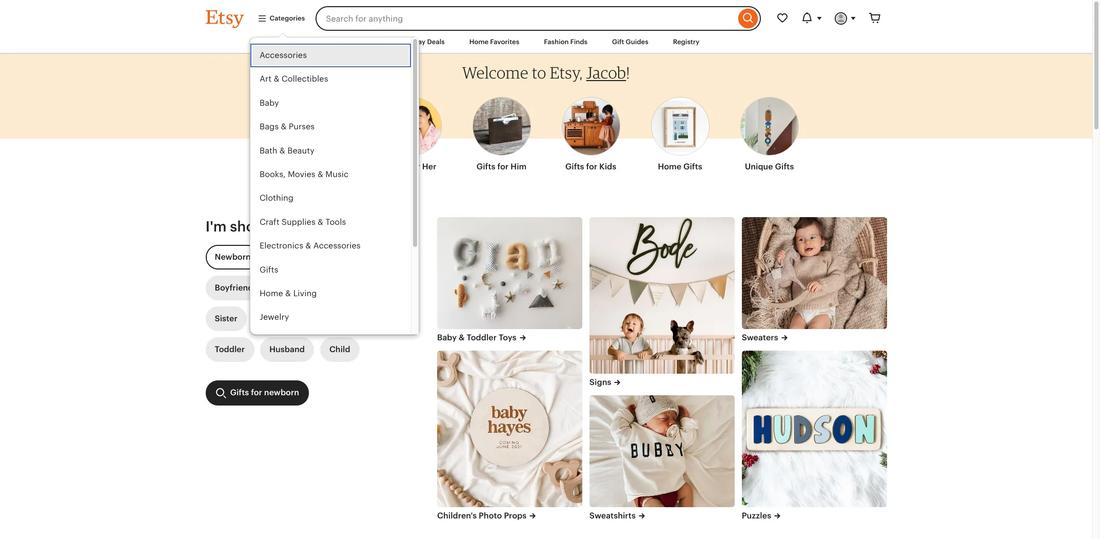 Task type: locate. For each thing, give the bounding box(es) containing it.
accessories
[[260, 50, 307, 60], [313, 241, 361, 251]]

for left her
[[409, 162, 420, 172]]

menu containing accessories
[[250, 37, 419, 353]]

0 vertical spatial baby
[[260, 98, 279, 108]]

boyfriend
[[215, 283, 253, 293]]

electronics & accessories link
[[250, 234, 411, 258]]

home for home favorites
[[470, 38, 489, 46]]

0 vertical spatial toddler
[[467, 333, 497, 342]]

gifts for newborn
[[230, 388, 299, 397]]

Search for anything text field
[[316, 6, 736, 31]]

home inside menu bar
[[470, 38, 489, 46]]

art
[[260, 74, 271, 84]]

bags & purses link
[[250, 115, 411, 139]]

0 horizontal spatial accessories
[[260, 50, 307, 60]]

& left "music"
[[317, 169, 323, 179]]

for left kids
[[587, 162, 598, 172]]

jacob
[[587, 63, 626, 82]]

paper & party supplies
[[260, 336, 348, 346]]

photo
[[479, 511, 502, 520]]

& inside "link"
[[281, 122, 286, 132]]

for
[[409, 162, 420, 172], [498, 162, 509, 172], [587, 162, 598, 172], [299, 218, 318, 235], [251, 388, 262, 397]]

0 horizontal spatial home
[[260, 289, 283, 298]]

1 horizontal spatial accessories
[[313, 241, 361, 251]]

props
[[504, 511, 527, 520]]

bath
[[260, 146, 277, 155]]

menu
[[250, 37, 419, 353]]

1 vertical spatial supplies
[[314, 336, 348, 346]]

tools
[[325, 217, 346, 227]]

toddler
[[467, 333, 497, 342], [215, 345, 245, 354]]

& left 'tools'
[[318, 217, 323, 227]]

& right bath
[[279, 146, 285, 155]]

gifts link
[[250, 258, 411, 282]]

home for home & living
[[260, 289, 283, 298]]

shopping
[[230, 218, 295, 235]]

home & living link
[[250, 282, 411, 306]]

supplies
[[281, 217, 315, 227], [314, 336, 348, 346]]

& left party
[[284, 336, 290, 346]]

& down craft supplies & tools
[[305, 241, 311, 251]]

home
[[470, 38, 489, 46], [658, 162, 682, 172], [260, 289, 283, 298]]

& for paper
[[284, 336, 290, 346]]

&
[[274, 74, 279, 84], [281, 122, 286, 132], [279, 146, 285, 155], [317, 169, 323, 179], [318, 217, 323, 227], [305, 241, 311, 251], [285, 289, 291, 298], [459, 333, 465, 342], [284, 336, 290, 346]]

1 horizontal spatial toddler
[[467, 333, 497, 342]]

living
[[293, 289, 317, 298]]

fashion finds link
[[537, 33, 596, 51]]

menu bar containing home favorites
[[187, 31, 906, 54]]

1 horizontal spatial home
[[470, 38, 489, 46]]

gift guides link
[[605, 33, 656, 51]]

for for newborn
[[251, 388, 262, 397]]

puzzles link
[[742, 510, 887, 522]]

& for baby
[[459, 333, 465, 342]]

baby
[[260, 98, 279, 108], [437, 333, 457, 342]]

craft supplies & tools
[[260, 217, 346, 227]]

& for bath
[[279, 146, 285, 155]]

& left the living
[[285, 289, 291, 298]]

None search field
[[316, 6, 761, 31]]

signs
[[590, 377, 612, 387]]

2 vertical spatial home
[[260, 289, 283, 298]]

gifts inside personalized gifts
[[314, 172, 333, 182]]

baby for baby
[[260, 98, 279, 108]]

movies
[[288, 169, 315, 179]]

accessories down my...
[[313, 241, 361, 251]]

my...
[[322, 218, 354, 235]]

accessories link
[[250, 44, 411, 68]]

1 horizontal spatial baby
[[437, 333, 457, 342]]

& left toys
[[459, 333, 465, 342]]

home favorites
[[470, 38, 520, 46]]

kids
[[600, 162, 617, 172]]

party
[[292, 336, 312, 346]]

bags
[[260, 122, 279, 132]]

1 vertical spatial home
[[658, 162, 682, 172]]

custom pregnancy announcement plaque | oh baby wooden plaque | maternity photo prop | baby announcement sign image
[[437, 351, 583, 507]]

2 horizontal spatial home
[[658, 162, 682, 172]]

name sign for baby boy or girl nursery decor wall art, custom wood name sign personalized for baby or kids room wall decor boho nursery art image
[[590, 217, 735, 374]]

toddler left toys
[[467, 333, 497, 342]]

baby inside menu
[[260, 98, 279, 108]]

unique gifts link
[[741, 91, 799, 176]]

0 vertical spatial accessories
[[260, 50, 307, 60]]

0 horizontal spatial baby
[[260, 98, 279, 108]]

sweaters
[[742, 333, 779, 342]]

supplies inside paper & party supplies link
[[314, 336, 348, 346]]

0 horizontal spatial toddler
[[215, 345, 245, 354]]

accessories up art & collectibles on the top of page
[[260, 50, 307, 60]]

personalized
[[298, 162, 348, 172]]

fashion
[[544, 38, 569, 46]]

for left him
[[498, 162, 509, 172]]

books, movies & music
[[260, 169, 349, 179]]

sweatshirts
[[590, 511, 636, 520]]

menu bar
[[187, 31, 906, 54]]

for left newborn
[[251, 388, 262, 397]]

for for him
[[498, 162, 509, 172]]

toddler down sister
[[215, 345, 245, 354]]

jacob link
[[587, 63, 626, 82]]

supplies up electronics & accessories
[[281, 217, 315, 227]]

0 vertical spatial supplies
[[281, 217, 315, 227]]

& right bags on the left top
[[281, 122, 286, 132]]

banner
[[187, 0, 906, 353]]

music
[[325, 169, 349, 179]]

husband
[[270, 345, 305, 354]]

beauty
[[287, 146, 314, 155]]

favorites
[[490, 38, 520, 46]]

1 vertical spatial baby
[[437, 333, 457, 342]]

1 vertical spatial toddler
[[215, 345, 245, 354]]

& for electronics
[[305, 241, 311, 251]]

supplies down jewelry link
[[314, 336, 348, 346]]

paper
[[260, 336, 282, 346]]

gifts
[[388, 162, 407, 172], [477, 162, 496, 172], [566, 162, 585, 172], [684, 162, 703, 172], [775, 162, 794, 172], [314, 172, 333, 182], [260, 265, 278, 274], [230, 388, 249, 397]]

welcome
[[463, 63, 529, 82]]

& right art
[[274, 74, 279, 84]]

for inside 'link'
[[498, 162, 509, 172]]

registry link
[[666, 33, 708, 51]]

child
[[330, 345, 350, 354]]

& for home
[[285, 289, 291, 298]]

clothing
[[260, 193, 293, 203]]

signs link
[[590, 377, 735, 388]]

books,
[[260, 169, 286, 179]]

!
[[626, 63, 630, 82]]

0 vertical spatial home
[[470, 38, 489, 46]]



Task type: describe. For each thing, give the bounding box(es) containing it.
bags & purses
[[260, 122, 315, 132]]

bath & beauty link
[[250, 139, 411, 163]]

children's
[[437, 511, 477, 520]]

sweaters link
[[742, 332, 887, 344]]

gifts for her
[[388, 162, 437, 172]]

bath & beauty
[[260, 146, 314, 155]]

art & collectibles
[[260, 74, 328, 84]]

gifts for newborn link
[[206, 381, 309, 406]]

sweatshirts link
[[590, 510, 735, 522]]

gifts for her link
[[383, 91, 442, 176]]

children's photo props
[[437, 511, 527, 520]]

& for bags
[[281, 122, 286, 132]]

to
[[532, 63, 547, 82]]

gift guides
[[612, 38, 649, 46]]

fashion finds
[[544, 38, 588, 46]]

gift
[[612, 38, 624, 46]]

i'm
[[206, 218, 227, 235]]

for for her
[[409, 162, 420, 172]]

i'm shopping for my...
[[206, 218, 354, 235]]

gifts inside 'link'
[[477, 162, 496, 172]]

for for kids
[[587, 162, 598, 172]]

collectibles
[[281, 74, 328, 84]]

electronics & accessories
[[260, 241, 361, 251]]

children's photo props link
[[437, 510, 583, 522]]

craft supplies & tools link
[[250, 210, 411, 234]]

puzzles
[[742, 511, 772, 520]]

home gifts
[[658, 162, 703, 172]]

personalized gifts
[[298, 162, 348, 182]]

supplies inside craft supplies & tools link
[[281, 217, 315, 227]]

books, movies & music link
[[250, 163, 411, 187]]

baby powder &quot;bubby™&quot; everyday boys sweatshirt image
[[590, 395, 735, 507]]

gifts for him link
[[473, 91, 531, 176]]

unique gifts
[[745, 162, 794, 172]]

banner containing accessories
[[187, 0, 906, 353]]

personalized name banner - baby name garland - felt nursery letters - baby name bunting - llama name banner - wall decoration banner image
[[437, 217, 583, 329]]

guides
[[626, 38, 649, 46]]

baby for baby & toddler toys
[[437, 333, 457, 342]]

categories
[[270, 14, 305, 22]]

him
[[511, 162, 527, 172]]

unique
[[745, 162, 773, 172]]

personalized gifts link
[[294, 91, 352, 186]]

& for art
[[274, 74, 279, 84]]

newborn sweater knit baby cardigan with side buttons alpaca baby sweater knit cardigan babies image
[[742, 217, 887, 329]]

jewelry link
[[250, 306, 411, 329]]

gifts for kids
[[566, 162, 617, 172]]

etsy,
[[550, 63, 583, 82]]

1 vertical spatial accessories
[[313, 241, 361, 251]]

art & collectibles link
[[250, 68, 411, 91]]

baby & toddler toys link
[[437, 332, 583, 344]]

newborn
[[264, 388, 299, 397]]

home & living
[[260, 289, 317, 298]]

baby link
[[250, 91, 411, 115]]

personalized name puzzle christmas gift for kids, wooden name puzzle, personalized gift for boy, baby&#39;s first, wooden toy, puzzle for boys image
[[742, 351, 887, 507]]

categories button
[[250, 9, 313, 28]]

craft
[[260, 217, 279, 227]]

clothing link
[[250, 187, 411, 210]]

welcome to etsy, jacob !
[[463, 63, 630, 82]]

gifts for kids link
[[562, 91, 620, 176]]

her
[[422, 162, 437, 172]]

toys
[[499, 333, 517, 342]]

registry
[[673, 38, 700, 46]]

sister
[[215, 314, 238, 324]]

newborn
[[215, 252, 251, 262]]

purses
[[289, 122, 315, 132]]

finds
[[571, 38, 588, 46]]

jewelry
[[260, 312, 289, 322]]

home for home gifts
[[658, 162, 682, 172]]

gifts for him
[[477, 162, 527, 172]]

electronics
[[260, 241, 303, 251]]

paper & party supplies link
[[250, 329, 411, 353]]

for up electronics & accessories
[[299, 218, 318, 235]]

baby & toddler toys
[[437, 333, 517, 342]]

home gifts link
[[651, 91, 710, 176]]



Task type: vqa. For each thing, say whether or not it's contained in the screenshot.
the 38.48 at the top of page
no



